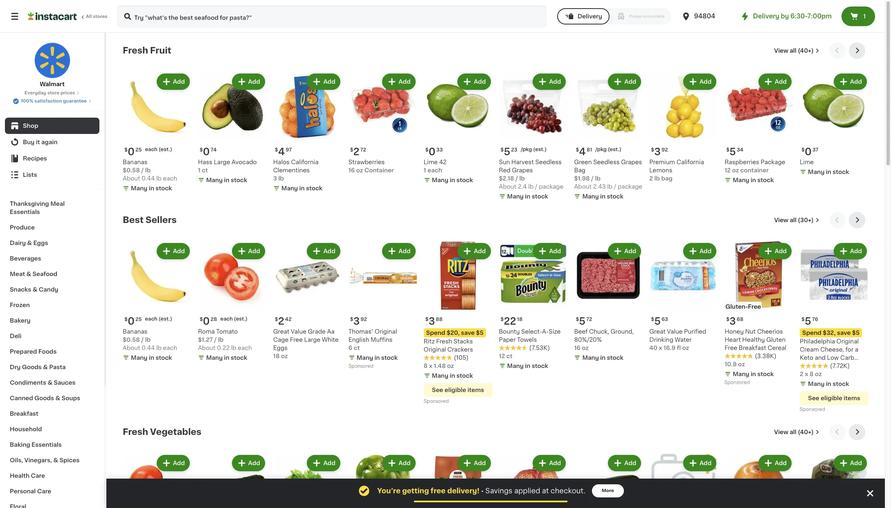 Task type: describe. For each thing, give the bounding box(es) containing it.
snacks
[[10, 287, 31, 293]]

$0.28 each (estimated) element
[[198, 314, 267, 328]]

delivery by 6:30-7:00pm
[[753, 13, 832, 19]]

$ for lime 42
[[425, 148, 429, 153]]

x for 3
[[429, 364, 432, 369]]

save for 5
[[837, 331, 851, 336]]

goods for dry
[[22, 365, 42, 371]]

2 inside premium california lemons 2 lb bag
[[649, 176, 653, 182]]

meat & seafood link
[[5, 267, 99, 282]]

$ for great value purified drinking water
[[651, 317, 654, 322]]

oz inside beef chuck, ground, 80%/20% 16 oz
[[582, 346, 589, 351]]

view all (40+) button for fresh vegetables
[[771, 425, 823, 441]]

for
[[846, 347, 854, 353]]

great value grade aa cage free large white eggs 18 oz
[[273, 329, 339, 360]]

many in stock inside product group
[[507, 364, 548, 369]]

delivery for delivery
[[578, 14, 602, 19]]

sponsored badge image down 8 x 1.48 oz
[[424, 400, 448, 405]]

original for muffins
[[375, 329, 397, 335]]

$ 2 72
[[350, 147, 366, 157]]

$ inside $ 4 81 /pkg (est.)
[[576, 148, 579, 153]]

free
[[431, 489, 446, 495]]

$0.25 each (estimated) element for 0
[[123, 144, 191, 158]]

sun harvest seedless red grapes $2.18 / lb about 2.4 lb / package
[[499, 160, 564, 190]]

16 inside strawberries 16 oz container
[[348, 168, 355, 173]]

$ for halos california clementines
[[275, 148, 278, 153]]

roma
[[198, 329, 215, 335]]

$0.25 each (estimated) element for each (est.)
[[123, 314, 191, 328]]

produce
[[10, 225, 35, 231]]

about inside sun harvest seedless red grapes $2.18 / lb about 2.4 lb / package
[[499, 184, 516, 190]]

3 for thomas' original english muffins
[[353, 317, 360, 326]]

oils,
[[10, 458, 23, 464]]

large inside great value grade aa cage free large white eggs 18 oz
[[304, 337, 320, 343]]

28
[[211, 317, 217, 322]]

22
[[504, 317, 516, 326]]

english
[[348, 337, 369, 343]]

1.48
[[434, 364, 446, 369]]

each inside $ 0 28 each (est.)
[[220, 317, 233, 322]]

cereal
[[768, 346, 786, 351]]

$ 0 25 each (est.) for each (est.)
[[124, 317, 172, 326]]

towels
[[517, 337, 537, 343]]

& left sauces
[[48, 381, 52, 386]]

buy it again
[[23, 140, 58, 145]]

great for 5
[[649, 329, 666, 335]]

& left candy
[[33, 287, 37, 293]]

$ for honey nut cheerios heart healthy gluten free breakfast cereal
[[726, 317, 730, 322]]

you're getting free delivery!
[[377, 489, 480, 495]]

produce link
[[5, 220, 99, 236]]

2 up 'cage'
[[278, 317, 284, 326]]

100% satisfaction guarantee button
[[13, 97, 92, 105]]

tomato
[[216, 329, 238, 335]]

$1.98
[[574, 176, 590, 182]]

/pkg for 5
[[521, 147, 532, 152]]

soups
[[62, 396, 80, 402]]

meal
[[50, 201, 65, 207]]

$ 3 92 for premium california lemons
[[651, 147, 668, 157]]

sellers
[[146, 216, 177, 225]]

seedless inside green seedless grapes bag $1.98 / lb about 2.43 lb / package
[[593, 160, 620, 165]]

& left spices
[[53, 458, 58, 464]]

6:30-
[[791, 13, 807, 19]]

37
[[813, 148, 819, 153]]

canned goods & soups link
[[5, 391, 99, 407]]

again
[[41, 140, 58, 145]]

care for personal care
[[37, 489, 51, 495]]

74
[[211, 148, 217, 153]]

fresh for fresh fruit
[[123, 46, 148, 55]]

ct inside hass large avocado 1 ct
[[202, 168, 208, 173]]

avocado
[[232, 160, 257, 165]]

3 view from the top
[[774, 430, 788, 436]]

1 vertical spatial 8
[[810, 372, 814, 378]]

bag
[[661, 176, 673, 182]]

snacks & candy link
[[5, 282, 99, 298]]

dry goods & pasta
[[10, 365, 66, 371]]

12 inside raspberries package 12 oz container
[[725, 168, 731, 173]]

25 for 0
[[135, 148, 142, 153]]

green seedless grapes bag $1.98 / lb about 2.43 lb / package
[[574, 160, 642, 190]]

1 item carousel region from the top
[[123, 43, 869, 206]]

view for 0
[[774, 48, 788, 54]]

72 for 5
[[586, 317, 592, 322]]

view all (40+) for vegetables
[[774, 430, 814, 436]]

3 for honey nut cheerios heart healthy gluten free breakfast cereal
[[730, 317, 736, 326]]

everyday store prices link
[[24, 90, 80, 97]]

$ for thomas' original english muffins
[[350, 317, 353, 322]]

recipes link
[[5, 151, 99, 167]]

oz inside great value purified drinking water 40 x 16.9 fl oz
[[682, 346, 689, 351]]

items for 3
[[468, 388, 484, 394]]

2.4
[[518, 184, 527, 190]]

$0.58 for 0
[[123, 168, 140, 173]]

grapes inside sun harvest seedless red grapes $2.18 / lb about 2.4 lb / package
[[512, 168, 533, 173]]

delivery by 6:30-7:00pm link
[[740, 11, 832, 21]]

$ for hass large avocado
[[200, 148, 203, 153]]

lb inside halos california clementines 3 lb
[[278, 176, 284, 182]]

42 inside $ 2 42
[[285, 317, 292, 322]]

everyday
[[24, 91, 46, 95]]

3 all from the top
[[790, 430, 797, 436]]

household
[[10, 427, 42, 433]]

many inside product group
[[507, 364, 524, 369]]

at
[[542, 489, 549, 495]]

72 for 2
[[360, 148, 366, 153]]

76
[[812, 317, 818, 322]]

34
[[737, 148, 743, 153]]

value for 5
[[667, 329, 683, 335]]

size
[[549, 329, 561, 335]]

lifestyle
[[800, 364, 825, 369]]

100% satisfaction guarantee
[[21, 99, 87, 104]]

cheerios
[[757, 329, 783, 335]]

(3.38k)
[[755, 354, 777, 360]]

seedless inside sun harvest seedless red grapes $2.18 / lb about 2.4 lb / package
[[535, 160, 562, 165]]

each inside 'lime 42 1 each'
[[428, 168, 442, 173]]

$ 0 25 each (est.) for 0
[[124, 147, 172, 157]]

(est.) for about
[[533, 147, 547, 152]]

shop link
[[5, 118, 99, 134]]

bakery link
[[5, 313, 99, 329]]

strawberries 16 oz container
[[348, 160, 394, 173]]

$ 5 76
[[802, 317, 818, 326]]

aa
[[327, 329, 335, 335]]

thanksgiving meal essentials link
[[5, 196, 99, 220]]

fresh vegetables
[[123, 428, 201, 437]]

$ inside $ 5 23 /pkg (est.)
[[501, 148, 504, 153]]

container
[[364, 168, 394, 173]]

cream
[[800, 347, 819, 353]]

5 for $ 5 23 /pkg (est.)
[[504, 147, 510, 157]]

10.8
[[725, 362, 737, 368]]

4 for $ 4 81 /pkg (est.)
[[579, 147, 586, 157]]

1 inside 'lime 42 1 each'
[[424, 168, 426, 173]]

lb inside premium california lemons 2 lb bag
[[654, 176, 660, 182]]

(7.72k)
[[830, 364, 850, 369]]

thomas'
[[348, 329, 373, 335]]

large inside hass large avocado 1 ct
[[214, 160, 230, 165]]

shop
[[23, 123, 38, 129]]

& left soups
[[55, 396, 60, 402]]

2 up strawberries
[[353, 147, 360, 157]]

stacks
[[454, 339, 473, 345]]

best sellers
[[123, 216, 177, 225]]

low
[[827, 355, 839, 361]]

$ for spend $32, save $5
[[802, 317, 805, 322]]

view all (30+)
[[774, 218, 814, 223]]

1 inside button
[[863, 14, 866, 19]]

/pkg for 4
[[595, 147, 607, 152]]

guarantee
[[63, 99, 87, 104]]

package
[[761, 160, 785, 165]]

5 for $ 5 63
[[654, 317, 661, 326]]

oils, vinegars, & spices
[[10, 458, 80, 464]]

baking essentials link
[[5, 438, 99, 453]]

(105)
[[454, 355, 469, 361]]

$ for great value grade aa cage free large white eggs
[[275, 317, 278, 322]]

meat
[[10, 272, 25, 277]]

& right meat
[[26, 272, 31, 277]]

2 down lifestyle
[[800, 372, 804, 378]]

all for 0
[[790, 48, 797, 54]]

$ 0 33
[[425, 147, 443, 157]]

treatment tracker modal dialog
[[106, 480, 885, 509]]

carb
[[840, 355, 854, 361]]

(40+) for fresh fruit
[[798, 48, 814, 54]]

instacart logo image
[[28, 11, 77, 21]]

purified
[[684, 329, 706, 335]]

see eligible items button for 3
[[424, 384, 492, 398]]

baking essentials
[[10, 443, 62, 448]]

4 for $ 4 97
[[278, 147, 285, 157]]

walmart logo image
[[34, 43, 70, 79]]

raspberries package 12 oz container
[[725, 160, 785, 173]]

package inside green seedless grapes bag $1.98 / lb about 2.43 lb / package
[[618, 184, 642, 190]]

bakery
[[10, 318, 31, 324]]

2.43
[[593, 184, 606, 190]]

add inside product group
[[549, 249, 561, 254]]

12 inside product group
[[499, 354, 505, 360]]

canned goods & soups
[[10, 396, 80, 402]]

92 for thomas' original english muffins
[[361, 317, 367, 322]]

94804 button
[[681, 5, 730, 28]]

spend for 3
[[426, 331, 445, 336]]

dry goods & pasta link
[[5, 360, 99, 376]]

$ 5 23 /pkg (est.)
[[501, 147, 547, 157]]

oz right 1.48
[[447, 364, 454, 369]]

/ inside roma tomato $1.27 / lb about 0.22 lb each
[[214, 337, 217, 343]]

see eligible items for 5
[[808, 396, 860, 402]]

& inside "link"
[[43, 365, 48, 371]]

getting
[[402, 489, 429, 495]]

goods for canned
[[34, 396, 54, 402]]

beef
[[574, 329, 588, 335]]



Task type: vqa. For each thing, say whether or not it's contained in the screenshot.


Task type: locate. For each thing, give the bounding box(es) containing it.
0 horizontal spatial 18
[[273, 354, 280, 360]]

1 vertical spatial 18
[[273, 354, 280, 360]]

1 vertical spatial eligible
[[821, 396, 842, 402]]

main content containing 0
[[106, 33, 885, 509]]

muffins
[[371, 337, 393, 343]]

1 bananas $0.58 / lb about 0.44 lb each from the top
[[123, 160, 177, 182]]

oz right fl
[[682, 346, 689, 351]]

1 horizontal spatial california
[[677, 160, 704, 165]]

0 horizontal spatial large
[[214, 160, 230, 165]]

package right 2.43
[[618, 184, 642, 190]]

1 $0.58 from the top
[[123, 168, 140, 173]]

2 view all (40+) button from the top
[[771, 425, 823, 441]]

goods down condiments & sauces
[[34, 396, 54, 402]]

1 vertical spatial all
[[790, 218, 797, 223]]

0 horizontal spatial 4
[[278, 147, 285, 157]]

oz inside raspberries package 12 oz container
[[732, 168, 739, 173]]

$0.58
[[123, 168, 140, 173], [123, 337, 140, 343]]

$ inside $ 22 18
[[501, 317, 504, 322]]

0 vertical spatial view
[[774, 48, 788, 54]]

x inside great value purified drinking water 40 x 16.9 fl oz
[[659, 346, 662, 351]]

sponsored badge image
[[348, 365, 373, 369], [725, 381, 749, 386], [424, 400, 448, 405], [800, 408, 825, 413]]

see for 3
[[432, 388, 443, 394]]

1 /pkg from the left
[[521, 147, 532, 152]]

dairy
[[10, 241, 26, 246]]

&
[[27, 241, 32, 246], [26, 272, 31, 277], [33, 287, 37, 293], [43, 365, 48, 371], [48, 381, 52, 386], [55, 396, 60, 402], [53, 458, 58, 464]]

$0.58 for each (est.)
[[123, 337, 140, 343]]

california up clementines
[[291, 160, 319, 165]]

23
[[511, 148, 517, 153]]

42 down "33"
[[439, 160, 447, 165]]

1 horizontal spatial save
[[837, 331, 851, 336]]

fruit
[[150, 46, 171, 55]]

0 vertical spatial view all (40+)
[[774, 48, 814, 54]]

0 vertical spatial 72
[[360, 148, 366, 153]]

1 save from the left
[[461, 331, 475, 336]]

68
[[737, 317, 744, 322]]

spend up the philadelphia
[[802, 331, 821, 336]]

0 vertical spatial eligible
[[445, 388, 466, 394]]

1 vertical spatial item carousel region
[[123, 212, 869, 418]]

ct right 6
[[354, 346, 360, 351]]

x left 1.48
[[429, 364, 432, 369]]

personal care
[[10, 489, 51, 495]]

2 (40+) from the top
[[798, 430, 814, 436]]

1 vertical spatial eggs
[[273, 346, 288, 351]]

0 vertical spatial eggs
[[33, 241, 48, 246]]

see eligible items button for 5
[[800, 392, 869, 406]]

0.44 for each (est.)
[[142, 346, 155, 351]]

sun
[[499, 160, 510, 165]]

$5 right $20,
[[476, 331, 484, 336]]

$ for beef chuck, ground, 80%/20%
[[576, 317, 579, 322]]

value left grade at the left bottom of page
[[291, 329, 306, 335]]

$ inside $ 3 68
[[726, 317, 730, 322]]

0 horizontal spatial save
[[461, 331, 475, 336]]

$ 3 68
[[726, 317, 744, 326]]

1 vertical spatial essentials
[[32, 443, 62, 448]]

1 inside hass large avocado 1 ct
[[198, 168, 200, 173]]

$ 0 37
[[802, 147, 819, 157]]

18
[[517, 317, 523, 322], [273, 354, 280, 360]]

breakfast
[[739, 346, 766, 351], [10, 412, 38, 417]]

72 inside '$ 2 72'
[[360, 148, 366, 153]]

0 vertical spatial 18
[[517, 317, 523, 322]]

5 left 63
[[654, 317, 661, 326]]

$ for strawberries
[[350, 148, 353, 153]]

grapes inside green seedless grapes bag $1.98 / lb about 2.43 lb / package
[[621, 160, 642, 165]]

0 horizontal spatial 12
[[499, 354, 505, 360]]

$ inside $ 0 74
[[200, 148, 203, 153]]

add button
[[157, 74, 189, 89], [233, 74, 264, 89], [308, 74, 339, 89], [383, 74, 415, 89], [458, 74, 490, 89], [534, 74, 565, 89], [609, 74, 640, 89], [684, 74, 716, 89], [759, 74, 791, 89], [835, 74, 866, 89], [157, 244, 189, 259], [233, 244, 264, 259], [308, 244, 339, 259], [383, 244, 415, 259], [458, 244, 490, 259], [534, 244, 565, 259], [609, 244, 640, 259], [684, 244, 716, 259], [759, 244, 791, 259], [835, 244, 866, 259], [157, 457, 189, 471], [233, 457, 264, 471], [308, 457, 339, 471], [383, 457, 415, 471], [458, 457, 490, 471], [534, 457, 565, 471], [609, 457, 640, 471], [684, 457, 716, 471], [759, 457, 791, 471], [835, 457, 866, 471]]

lime down '$ 0 33' on the top left of page
[[424, 160, 438, 165]]

chuck,
[[589, 329, 609, 335]]

original up for
[[837, 339, 859, 345]]

all inside "popup button"
[[790, 218, 797, 223]]

$ for premium california lemons
[[651, 148, 654, 153]]

$ 3 92 up the thomas'
[[350, 317, 367, 326]]

save for 3
[[461, 331, 475, 336]]

1 vertical spatial bananas $0.58 / lb about 0.44 lb each
[[123, 329, 177, 351]]

1 $0.25 each (estimated) element from the top
[[123, 144, 191, 158]]

condiments
[[10, 381, 46, 386]]

$5 for 5
[[852, 331, 860, 336]]

$ for bounty select-a-size paper towels
[[501, 317, 504, 322]]

Search field
[[118, 6, 546, 27]]

5
[[504, 147, 510, 157], [730, 147, 736, 157], [654, 317, 661, 326], [579, 317, 586, 326], [805, 317, 811, 326]]

cage
[[273, 337, 289, 343]]

condiments & sauces
[[10, 381, 75, 386]]

5 for $ 5 76
[[805, 317, 811, 326]]

ct down hass
[[202, 168, 208, 173]]

see eligible items button down 1.48
[[424, 384, 492, 398]]

breakfast link
[[5, 407, 99, 422]]

(est.) inside $ 4 81 /pkg (est.)
[[608, 147, 621, 152]]

$ inside $ 5 76
[[802, 317, 805, 322]]

$ 0 28 each (est.)
[[200, 317, 248, 326]]

large down grade at the left bottom of page
[[304, 337, 320, 343]]

great inside great value purified drinking water 40 x 16.9 fl oz
[[649, 329, 666, 335]]

1 spend from the left
[[426, 331, 445, 336]]

0 horizontal spatial california
[[291, 160, 319, 165]]

care for health care
[[31, 474, 45, 480]]

free inside honey nut cheerios heart healthy gluten free breakfast cereal
[[725, 346, 737, 351]]

$ for raspberries package
[[726, 148, 730, 153]]

california right premium
[[677, 160, 704, 165]]

0 vertical spatial see eligible items
[[432, 388, 484, 394]]

each inside roma tomato $1.27 / lb about 0.22 lb each
[[238, 346, 252, 351]]

1 horizontal spatial spend
[[802, 331, 821, 336]]

view all (40+) button for fresh fruit
[[771, 43, 823, 59]]

buy it again link
[[5, 134, 99, 151]]

care
[[31, 474, 45, 480], [37, 489, 51, 495]]

2 vertical spatial ct
[[506, 354, 512, 360]]

2 /pkg from the left
[[595, 147, 607, 152]]

2 $ 0 25 each (est.) from the top
[[124, 317, 172, 326]]

delivery inside button
[[578, 14, 602, 19]]

33
[[436, 148, 443, 153]]

item carousel region containing fresh vegetables
[[123, 425, 869, 509]]

goods
[[22, 365, 42, 371], [34, 396, 54, 402]]

3 up premium
[[654, 147, 661, 157]]

package inside sun harvest seedless red grapes $2.18 / lb about 2.4 lb / package
[[539, 184, 564, 190]]

1 view from the top
[[774, 48, 788, 54]]

0 horizontal spatial grapes
[[512, 168, 533, 173]]

save up stacks
[[461, 331, 475, 336]]

$5 up a
[[852, 331, 860, 336]]

0 horizontal spatial breakfast
[[10, 412, 38, 417]]

x for 5
[[805, 372, 808, 378]]

$ 0 74
[[200, 147, 217, 157]]

$ 4 81 /pkg (est.)
[[576, 147, 621, 157]]

you're
[[377, 489, 401, 495]]

/pkg right 81
[[595, 147, 607, 152]]

$ inside $ 0 28 each (est.)
[[200, 317, 203, 322]]

0 horizontal spatial $ 3 92
[[350, 317, 367, 326]]

fresh inside ritz fresh stacks original crackers
[[436, 339, 452, 345]]

value up water
[[667, 329, 683, 335]]

(est.) inside $ 5 23 /pkg (est.)
[[533, 147, 547, 152]]

2 package from the left
[[618, 184, 642, 190]]

2 $0.58 from the top
[[123, 337, 140, 343]]

bananas for 0
[[123, 160, 147, 165]]

0 horizontal spatial 8
[[424, 364, 428, 369]]

1 horizontal spatial see
[[808, 396, 819, 402]]

view all (40+)
[[774, 48, 814, 54], [774, 430, 814, 436]]

see for 5
[[808, 396, 819, 402]]

healthy
[[742, 337, 765, 343]]

roma tomato $1.27 / lb about 0.22 lb each
[[198, 329, 252, 351]]

2 $5 from the left
[[852, 331, 860, 336]]

$ for spend $20, save $5
[[425, 317, 429, 322]]

item carousel region
[[123, 43, 869, 206], [123, 212, 869, 418], [123, 425, 869, 509]]

1 bananas from the top
[[123, 160, 147, 165]]

view all (40+) button
[[771, 43, 823, 59], [771, 425, 823, 441]]

1 horizontal spatial delivery
[[753, 13, 779, 19]]

0 horizontal spatial see
[[432, 388, 443, 394]]

spend up the ritz
[[426, 331, 445, 336]]

3 up the thomas'
[[353, 317, 360, 326]]

0 vertical spatial 16
[[348, 168, 355, 173]]

$ 5 72
[[576, 317, 592, 326]]

all stores
[[86, 14, 107, 19]]

7:00pm
[[807, 13, 832, 19]]

0 vertical spatial 8
[[424, 364, 428, 369]]

/pkg right 23
[[521, 147, 532, 152]]

health care
[[10, 474, 45, 480]]

$ inside $ 2 42
[[275, 317, 278, 322]]

lime inside 'lime 42 1 each'
[[424, 160, 438, 165]]

see eligible items button down (7.72k)
[[800, 392, 869, 406]]

green
[[574, 160, 592, 165]]

92 up the thomas'
[[361, 317, 367, 322]]

2 bananas $0.58 / lb about 0.44 lb each from the top
[[123, 329, 177, 351]]

1 vertical spatial 12
[[499, 354, 505, 360]]

2 horizontal spatial x
[[805, 372, 808, 378]]

5 left 23
[[504, 147, 510, 157]]

12 down paper
[[499, 354, 505, 360]]

18 inside $ 22 18
[[517, 317, 523, 322]]

original up muffins
[[375, 329, 397, 335]]

product group containing 22
[[499, 242, 568, 372]]

1 horizontal spatial seedless
[[593, 160, 620, 165]]

1 horizontal spatial free
[[725, 346, 737, 351]]

2 lime from the left
[[800, 160, 814, 165]]

0 vertical spatial 12
[[725, 168, 731, 173]]

bananas $0.58 / lb about 0.44 lb each for each (est.)
[[123, 329, 177, 351]]

/pkg
[[521, 147, 532, 152], [595, 147, 607, 152]]

5 for $ 5 72
[[579, 317, 586, 326]]

california inside halos california clementines 3 lb
[[291, 160, 319, 165]]

2 vertical spatial fresh
[[123, 428, 148, 437]]

walmart
[[40, 81, 65, 87]]

foods
[[38, 349, 57, 355]]

grapes down $4.81 per package (estimated) element
[[621, 160, 642, 165]]

frozen
[[10, 303, 30, 308]]

88
[[436, 317, 443, 322]]

drinking
[[649, 337, 673, 343]]

goods inside "link"
[[22, 365, 42, 371]]

large down 74
[[214, 160, 230, 165]]

original for cheese,
[[837, 339, 859, 345]]

1 view all (40+) from the top
[[774, 48, 814, 54]]

meat & seafood
[[10, 272, 57, 277]]

see eligible items down (7.72k)
[[808, 396, 860, 402]]

seedless down $4.81 per package (estimated) element
[[593, 160, 620, 165]]

1 horizontal spatial 72
[[586, 317, 592, 322]]

original inside philadelphia original cream cheese, for a keto and low carb lifestyle
[[837, 339, 859, 345]]

2 all from the top
[[790, 218, 797, 223]]

1 horizontal spatial value
[[667, 329, 683, 335]]

2 great from the left
[[649, 329, 666, 335]]

in inside product group
[[525, 364, 530, 369]]

2 spend from the left
[[802, 331, 821, 336]]

see down 2 x 8 oz
[[808, 396, 819, 402]]

0 vertical spatial essentials
[[10, 209, 40, 215]]

1 horizontal spatial /pkg
[[595, 147, 607, 152]]

ct
[[202, 168, 208, 173], [354, 346, 360, 351], [506, 354, 512, 360]]

oz inside great value grade aa cage free large white eggs 18 oz
[[281, 354, 288, 360]]

items for 5
[[844, 396, 860, 402]]

1 horizontal spatial $5
[[852, 331, 860, 336]]

2 view from the top
[[774, 218, 788, 223]]

5 for $ 5 34
[[730, 147, 736, 157]]

16 down strawberries
[[348, 168, 355, 173]]

see eligible items for 3
[[432, 388, 484, 394]]

1 horizontal spatial 18
[[517, 317, 523, 322]]

1 great from the left
[[273, 329, 289, 335]]

0 vertical spatial $ 0 25 each (est.)
[[124, 147, 172, 157]]

great up 'cage'
[[273, 329, 289, 335]]

5 left 76 on the right
[[805, 317, 811, 326]]

0 vertical spatial free
[[748, 304, 761, 310]]

1 horizontal spatial x
[[659, 346, 662, 351]]

breakfast down healthy
[[739, 346, 766, 351]]

1 horizontal spatial 16
[[574, 346, 581, 351]]

3 down the halos
[[273, 176, 277, 182]]

thomas' original english muffins 6 ct
[[348, 329, 397, 351]]

0.44 for 0
[[142, 176, 155, 182]]

$ inside $ 0 37
[[802, 148, 805, 153]]

main content
[[106, 33, 885, 509]]

x down lifestyle
[[805, 372, 808, 378]]

0 vertical spatial see
[[432, 388, 443, 394]]

1 horizontal spatial 42
[[439, 160, 447, 165]]

great for 2
[[273, 329, 289, 335]]

0 horizontal spatial items
[[468, 388, 484, 394]]

oz down 'cage'
[[281, 354, 288, 360]]

2 value from the left
[[667, 329, 683, 335]]

lime for lime
[[800, 160, 814, 165]]

many
[[808, 169, 825, 175], [206, 178, 223, 183], [432, 178, 448, 183], [733, 178, 749, 183], [131, 186, 147, 191], [281, 186, 298, 191], [507, 194, 524, 200], [582, 194, 599, 200], [131, 355, 147, 361], [206, 355, 223, 361], [357, 355, 373, 361], [582, 355, 599, 361], [507, 364, 524, 369], [733, 372, 749, 378], [432, 373, 448, 379], [808, 382, 825, 387]]

fresh for fresh vegetables
[[123, 428, 148, 437]]

$ 0 25 each (est.)
[[124, 147, 172, 157], [124, 317, 172, 326]]

eggs inside great value grade aa cage free large white eggs 18 oz
[[273, 346, 288, 351]]

2 seedless from the left
[[593, 160, 620, 165]]

1 horizontal spatial original
[[424, 347, 446, 353]]

3 item carousel region from the top
[[123, 425, 869, 509]]

$ 3 92 for thomas' original english muffins
[[350, 317, 367, 326]]

1 california from the left
[[291, 160, 319, 165]]

3 left 88
[[429, 317, 435, 326]]

$32,
[[823, 331, 836, 336]]

• savings applied at checkout.
[[481, 488, 585, 495]]

16.9
[[664, 346, 676, 351]]

$5.23 per package (estimated) element
[[499, 144, 568, 158]]

(7.53k)
[[529, 346, 550, 351]]

72 up strawberries
[[360, 148, 366, 153]]

1 vertical spatial $0.25 each (estimated) element
[[123, 314, 191, 328]]

1 horizontal spatial breakfast
[[739, 346, 766, 351]]

(est.) inside $ 0 28 each (est.)
[[234, 317, 248, 322]]

5 left 34
[[730, 147, 736, 157]]

see down 8 x 1.48 oz
[[432, 388, 443, 394]]

0 horizontal spatial great
[[273, 329, 289, 335]]

1 vertical spatial view all (40+)
[[774, 430, 814, 436]]

40
[[649, 346, 657, 351]]

oz inside strawberries 16 oz container
[[356, 168, 363, 173]]

prepared
[[10, 349, 37, 355]]

$5 for 3
[[476, 331, 484, 336]]

$ inside $ 5 72
[[576, 317, 579, 322]]

1 vertical spatial $ 0 25 each (est.)
[[124, 317, 172, 326]]

value
[[291, 329, 306, 335], [667, 329, 683, 335]]

product group
[[123, 72, 191, 194], [198, 72, 267, 186], [273, 72, 342, 194], [348, 72, 417, 175], [424, 72, 492, 186], [499, 72, 568, 202], [574, 72, 643, 202], [649, 72, 718, 183], [725, 72, 793, 186], [800, 72, 869, 178], [123, 242, 191, 364], [198, 242, 267, 364], [273, 242, 342, 361], [348, 242, 417, 371], [424, 242, 492, 407], [499, 242, 568, 372], [574, 242, 643, 364], [649, 242, 718, 353], [725, 242, 793, 388], [800, 242, 869, 415], [123, 454, 191, 509], [198, 454, 267, 509], [273, 454, 342, 509], [348, 454, 417, 509], [424, 454, 492, 509], [499, 454, 568, 509], [574, 454, 643, 509], [649, 454, 718, 509], [725, 454, 793, 509], [800, 454, 869, 509]]

ritz
[[424, 339, 435, 345]]

(40+) for fresh vegetables
[[798, 430, 814, 436]]

sponsored badge image down 6
[[348, 365, 373, 369]]

42 inside 'lime 42 1 each'
[[439, 160, 447, 165]]

18 right 22
[[517, 317, 523, 322]]

many in stock
[[808, 169, 849, 175], [206, 178, 247, 183], [432, 178, 473, 183], [733, 178, 774, 183], [131, 186, 172, 191], [281, 186, 322, 191], [507, 194, 548, 200], [582, 194, 623, 200], [131, 355, 172, 361], [206, 355, 247, 361], [357, 355, 398, 361], [582, 355, 623, 361], [507, 364, 548, 369], [733, 372, 774, 378], [432, 373, 473, 379], [808, 382, 849, 387]]

ct inside group
[[506, 354, 512, 360]]

breakfast inside honey nut cheerios heart healthy gluten free breakfast cereal
[[739, 346, 766, 351]]

care down health care link
[[37, 489, 51, 495]]

oz down strawberries
[[356, 168, 363, 173]]

fresh left vegetables on the bottom
[[123, 428, 148, 437]]

package right "2.4"
[[539, 184, 564, 190]]

2 bananas from the top
[[123, 329, 147, 335]]

original down the ritz
[[424, 347, 446, 353]]

& left pasta
[[43, 365, 48, 371]]

bananas $0.58 / lb about 0.44 lb each for 0
[[123, 160, 177, 182]]

4 left 81
[[579, 147, 586, 157]]

16 inside beef chuck, ground, 80%/20% 16 oz
[[574, 346, 581, 351]]

paper
[[499, 337, 516, 343]]

see
[[432, 388, 443, 394], [808, 396, 819, 402]]

0 horizontal spatial free
[[290, 337, 303, 343]]

value inside great value purified drinking water 40 x 16.9 fl oz
[[667, 329, 683, 335]]

sponsored badge image down 10.8 oz at the bottom of page
[[725, 381, 749, 386]]

fresh down $20,
[[436, 339, 452, 345]]

1 vertical spatial 25
[[135, 317, 142, 322]]

1 0.44 from the top
[[142, 176, 155, 182]]

1 25 from the top
[[135, 148, 142, 153]]

1 horizontal spatial eggs
[[273, 346, 288, 351]]

ct inside the thomas' original english muffins 6 ct
[[354, 346, 360, 351]]

1 horizontal spatial $ 3 92
[[651, 147, 668, 157]]

0 vertical spatial $ 3 92
[[651, 147, 668, 157]]

satisfaction
[[34, 99, 62, 104]]

california
[[291, 160, 319, 165], [677, 160, 704, 165]]

3 inside halos california clementines 3 lb
[[273, 176, 277, 182]]

nut
[[745, 329, 756, 335]]

$ for lime
[[802, 148, 805, 153]]

1 all from the top
[[790, 48, 797, 54]]

72 inside $ 5 72
[[586, 317, 592, 322]]

12
[[725, 168, 731, 173], [499, 354, 505, 360]]

all for spend $32, save $5
[[790, 218, 797, 223]]

thanksgiving
[[10, 201, 49, 207]]

value inside great value grade aa cage free large white eggs 18 oz
[[291, 329, 306, 335]]

42 up 'cage'
[[285, 317, 292, 322]]

california inside premium california lemons 2 lb bag
[[677, 160, 704, 165]]

2 view all (40+) from the top
[[774, 430, 814, 436]]

72 up beef
[[586, 317, 592, 322]]

essentials inside baking essentials "link"
[[32, 443, 62, 448]]

delivery for delivery by 6:30-7:00pm
[[753, 13, 779, 19]]

eligible for 5
[[821, 396, 842, 402]]

0 horizontal spatial eggs
[[33, 241, 48, 246]]

1 4 from the left
[[278, 147, 285, 157]]

$ inside '$ 0 33'
[[425, 148, 429, 153]]

2 4 from the left
[[579, 147, 586, 157]]

beverages link
[[5, 251, 99, 267]]

california for premium california lemons 2 lb bag
[[677, 160, 704, 165]]

2 $0.25 each (estimated) element from the top
[[123, 314, 191, 328]]

spend for 5
[[802, 331, 821, 336]]

3 left 68
[[730, 317, 736, 326]]

2 0.44 from the top
[[142, 346, 155, 351]]

$ inside $ 3 88
[[425, 317, 429, 322]]

oz down "raspberries"
[[732, 168, 739, 173]]

0 vertical spatial items
[[468, 388, 484, 394]]

2 25 from the top
[[135, 317, 142, 322]]

1 vertical spatial 92
[[361, 317, 367, 322]]

1 (40+) from the top
[[798, 48, 814, 54]]

1 horizontal spatial 4
[[579, 147, 586, 157]]

0 vertical spatial care
[[31, 474, 45, 480]]

items down (7.72k)
[[844, 396, 860, 402]]

original inside the thomas' original english muffins 6 ct
[[375, 329, 397, 335]]

0 vertical spatial view all (40+) button
[[771, 43, 823, 59]]

lemons
[[649, 168, 672, 173]]

1 vertical spatial 0.44
[[142, 346, 155, 351]]

4 left 97
[[278, 147, 285, 157]]

0 horizontal spatial value
[[291, 329, 306, 335]]

stock inside product group
[[532, 364, 548, 369]]

2 california from the left
[[677, 160, 704, 165]]

/
[[141, 168, 144, 173], [516, 176, 518, 182], [591, 176, 594, 182], [535, 184, 537, 190], [614, 184, 616, 190], [141, 337, 144, 343], [214, 337, 217, 343]]

1 vertical spatial bananas
[[123, 329, 147, 335]]

great up 'drinking'
[[649, 329, 666, 335]]

spices
[[60, 458, 80, 464]]

8 down lifestyle
[[810, 372, 814, 378]]

1 package from the left
[[539, 184, 564, 190]]

grapes down harvest
[[512, 168, 533, 173]]

0 vertical spatial x
[[659, 346, 662, 351]]

0 vertical spatial all
[[790, 48, 797, 54]]

25 for each (est.)
[[135, 317, 142, 322]]

eggs down produce link
[[33, 241, 48, 246]]

seedless down '$5.23 per package (estimated)' element
[[535, 160, 562, 165]]

keto
[[800, 355, 813, 361]]

(est.) for 2.43
[[608, 147, 621, 152]]

essentials up oils, vinegars, & spices
[[32, 443, 62, 448]]

1 vertical spatial $0.58
[[123, 337, 140, 343]]

free inside great value grade aa cage free large white eggs 18 oz
[[290, 337, 303, 343]]

seafood
[[33, 272, 57, 277]]

oz down lifestyle
[[815, 372, 822, 378]]

2 save from the left
[[837, 331, 851, 336]]

philadelphia
[[800, 339, 835, 345]]

1 view all (40+) button from the top
[[771, 43, 823, 59]]

18 down 'cage'
[[273, 354, 280, 360]]

view inside the "view all (30+)" "popup button"
[[774, 218, 788, 223]]

$ inside '$ 5 63'
[[651, 317, 654, 322]]

about inside green seedless grapes bag $1.98 / lb about 2.43 lb / package
[[574, 184, 592, 190]]

lime for lime 42 1 each
[[424, 160, 438, 165]]

eligible down 1.48
[[445, 388, 466, 394]]

eggs down 'cage'
[[273, 346, 288, 351]]

3 for premium california lemons
[[654, 147, 661, 157]]

bananas for each (est.)
[[123, 329, 147, 335]]

1 horizontal spatial ct
[[354, 346, 360, 351]]

$ inside '$ 2 72'
[[350, 148, 353, 153]]

$0.25 each (estimated) element
[[123, 144, 191, 158], [123, 314, 191, 328]]

10.8 oz
[[725, 362, 745, 368]]

12 down "raspberries"
[[725, 168, 731, 173]]

3 for spend $20, save $5
[[429, 317, 435, 326]]

16 down the 80%/20%
[[574, 346, 581, 351]]

0.22
[[217, 346, 230, 351]]

$20,
[[447, 331, 460, 336]]

0 vertical spatial item carousel region
[[123, 43, 869, 206]]

x right 40
[[659, 346, 662, 351]]

18 inside great value grade aa cage free large white eggs 18 oz
[[273, 354, 280, 360]]

1 vertical spatial care
[[37, 489, 51, 495]]

care down vinegars,
[[31, 474, 45, 480]]

gluten-
[[726, 304, 748, 310]]

1 horizontal spatial 92
[[662, 148, 668, 153]]

1 $ 0 25 each (est.) from the top
[[124, 147, 172, 157]]

1 seedless from the left
[[535, 160, 562, 165]]

$ 5 34
[[726, 147, 743, 157]]

2 vertical spatial all
[[790, 430, 797, 436]]

1 vertical spatial view
[[774, 218, 788, 223]]

1 vertical spatial 16
[[574, 346, 581, 351]]

$ inside '$ 5 34'
[[726, 148, 730, 153]]

1 horizontal spatial 1
[[424, 168, 426, 173]]

1 vertical spatial grapes
[[512, 168, 533, 173]]

$4.81 per package (estimated) element
[[574, 144, 643, 158]]

x
[[659, 346, 662, 351], [429, 364, 432, 369], [805, 372, 808, 378]]

0 vertical spatial 92
[[662, 148, 668, 153]]

about inside roma tomato $1.27 / lb about 0.22 lb each
[[198, 346, 215, 351]]

0 vertical spatial goods
[[22, 365, 42, 371]]

/pkg inside $ 5 23 /pkg (est.)
[[521, 147, 532, 152]]

sponsored badge image down 2 x 8 oz
[[800, 408, 825, 413]]

service type group
[[557, 8, 671, 25]]

0 vertical spatial 0.44
[[142, 176, 155, 182]]

1 vertical spatial breakfast
[[10, 412, 38, 417]]

1 lime from the left
[[424, 160, 438, 165]]

california for halos california clementines 3 lb
[[291, 160, 319, 165]]

0 horizontal spatial $5
[[476, 331, 484, 336]]

oz right '10.8'
[[738, 362, 745, 368]]

eligible down 2 x 8 oz
[[821, 396, 842, 402]]

/pkg inside $ 4 81 /pkg (est.)
[[595, 147, 607, 152]]

add button inside product group
[[534, 244, 565, 259]]

items down (105)
[[468, 388, 484, 394]]

5 up beef
[[579, 317, 586, 326]]

see eligible items down 1.48
[[432, 388, 484, 394]]

1 horizontal spatial 8
[[810, 372, 814, 378]]

0 horizontal spatial see eligible items
[[432, 388, 484, 394]]

2 item carousel region from the top
[[123, 212, 869, 418]]

(40+)
[[798, 48, 814, 54], [798, 430, 814, 436]]

63
[[662, 317, 668, 322]]

92 up premium
[[662, 148, 668, 153]]

breakfast up household
[[10, 412, 38, 417]]

view all (40+) for fruit
[[774, 48, 814, 54]]

0 inside $0.28 each (estimated) element
[[203, 317, 210, 326]]

view for spend $32, save $5
[[774, 218, 788, 223]]

1 vertical spatial see eligible items
[[808, 396, 860, 402]]

$ inside $ 4 97
[[275, 148, 278, 153]]

& right dairy on the left of the page
[[27, 241, 32, 246]]

2 vertical spatial item carousel region
[[123, 425, 869, 509]]

2 down lemons
[[649, 176, 653, 182]]

value for 2
[[291, 329, 306, 335]]

0 horizontal spatial 16
[[348, 168, 355, 173]]

vinegars,
[[24, 458, 52, 464]]

2 vertical spatial original
[[424, 347, 446, 353]]

1 $5 from the left
[[476, 331, 484, 336]]

1 horizontal spatial see eligible items
[[808, 396, 860, 402]]

0 vertical spatial original
[[375, 329, 397, 335]]

None search field
[[117, 5, 546, 28]]

free up nut
[[748, 304, 761, 310]]

1 horizontal spatial see eligible items button
[[800, 392, 869, 406]]

essentials inside thanksgiving meal essentials
[[10, 209, 40, 215]]

(est.) for each
[[234, 317, 248, 322]]

original inside ritz fresh stacks original crackers
[[424, 347, 446, 353]]

0 vertical spatial 25
[[135, 148, 142, 153]]

recipes
[[23, 156, 47, 162]]

great inside great value grade aa cage free large white eggs 18 oz
[[273, 329, 289, 335]]

92 for premium california lemons
[[662, 148, 668, 153]]

fresh left "fruit"
[[123, 46, 148, 55]]

1 value from the left
[[291, 329, 306, 335]]

water
[[675, 337, 692, 343]]

1 horizontal spatial large
[[304, 337, 320, 343]]

eligible for 3
[[445, 388, 466, 394]]

(30+)
[[798, 218, 814, 223]]



